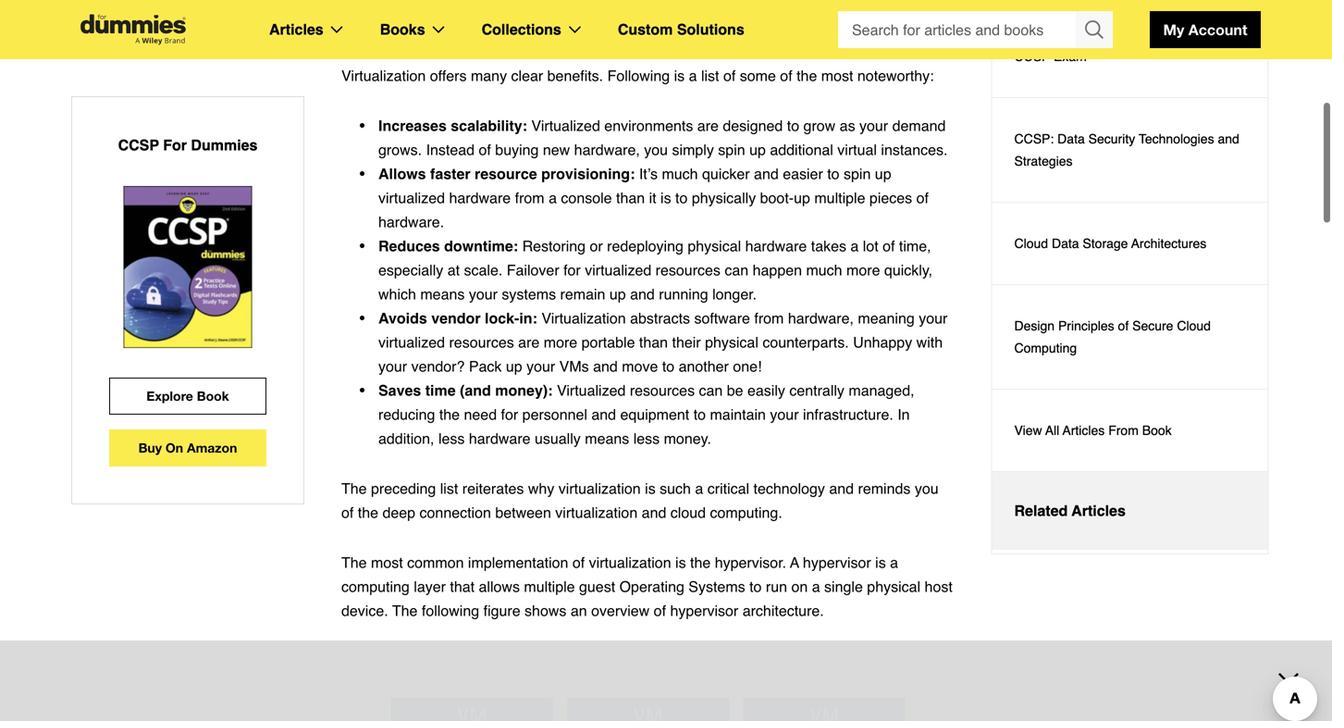 Task type: vqa. For each thing, say whether or not it's contained in the screenshot.
the right less
yes



Task type: describe. For each thing, give the bounding box(es) containing it.
a inside the preceding list reiterates why virtualization is such a critical technology and reminds you of the deep connection between virtualization and cloud computing.
[[695, 480, 704, 497]]

10
[[1015, 27, 1029, 42]]

and inside restoring or redeploying physical hardware takes a lot of time, especially at scale. failover for virtualized resources can happen much more quickly, which means your systems remain up and running longer.
[[630, 286, 655, 303]]

a down custom solutions link
[[689, 67, 697, 84]]

a
[[791, 554, 800, 571]]

lot
[[863, 237, 879, 255]]

provisioning:
[[542, 165, 635, 182]]

principles
[[1059, 318, 1115, 333]]

design
[[1015, 318, 1055, 333]]

the for the preceding list reiterates why virtualization is such a critical technology and reminds you of the deep connection between virtualization and cloud computing.
[[342, 480, 367, 497]]

allows
[[379, 165, 426, 182]]

is down reminds
[[876, 554, 886, 571]]

help
[[1075, 27, 1101, 42]]

resource
[[475, 165, 537, 182]]

1 less from the left
[[439, 430, 465, 447]]

virtualized inside it's much quicker and easier to spin up virtualized hardware from a console than it is to physically boot-up multiple pieces of hardware.
[[379, 189, 445, 206]]

the preceding list reiterates why virtualization is such a critical technology and reminds you of the deep connection between virtualization and cloud computing.
[[342, 480, 939, 521]]

downtime:
[[444, 237, 518, 255]]

preceding
[[371, 480, 436, 497]]

hypervisor.
[[715, 554, 787, 571]]

of left some
[[724, 67, 736, 84]]

restoring or redeploying physical hardware takes a lot of time, especially at scale. failover for virtualized resources can happen much more quickly, which means your systems remain up and running longer.
[[379, 237, 933, 303]]

especially
[[379, 261, 444, 279]]

my account link
[[1150, 11, 1262, 48]]

your inside virtualized resources can be easily centrally managed, reducing the need for personnel and equipment to maintain your infrastructure. in addition, less hardware usually means less money.
[[770, 406, 799, 423]]

designed
[[723, 117, 783, 134]]

storage
[[1083, 236, 1129, 251]]

reduces
[[379, 237, 440, 255]]

buy on amazon
[[138, 440, 237, 455]]

means for personnel
[[585, 430, 630, 447]]

hardware.
[[379, 213, 444, 230]]

the most common implementation of virtualization is the hypervisor. a hypervisor is a computing layer that allows multiple guest operating systems to run on a single physical host device. the following figure shows an overview of hypervisor architecture.
[[342, 554, 953, 619]]

that
[[450, 578, 475, 595]]

easily
[[748, 382, 786, 399]]

on
[[166, 440, 183, 455]]

and left reminds
[[830, 480, 854, 497]]

your up money):
[[527, 358, 556, 375]]

increases
[[379, 117, 447, 134]]

buy on amazon link
[[109, 429, 267, 466]]

from inside virtualization abstracts software from hardware, meaning your virtualized resources are more portable than their physical counterparts. unhappy with your vendor? pack up your vms and move to another one!
[[755, 310, 784, 327]]

1 vertical spatial articles
[[1063, 423, 1105, 438]]

0 vertical spatial book
[[197, 388, 229, 404]]

console
[[561, 189, 612, 206]]

some
[[740, 67, 776, 84]]

book image image
[[123, 186, 252, 348]]

in
[[898, 406, 910, 423]]

instead
[[426, 141, 475, 158]]

such
[[660, 480, 691, 497]]

multiple inside it's much quicker and easier to spin up virtualized hardware from a console than it is to physically boot-up multiple pieces of hardware.
[[815, 189, 866, 206]]

0 vertical spatial hypervisor
[[803, 554, 872, 571]]

single
[[825, 578, 863, 595]]

virtualized resources can be easily centrally managed, reducing the need for personnel and equipment to maintain your infrastructure. in addition, less hardware usually means less money.
[[379, 382, 915, 447]]

clear
[[511, 67, 543, 84]]

2 less from the left
[[634, 430, 660, 447]]

to inside virtualized resources can be easily centrally managed, reducing the need for personnel and equipment to maintain your infrastructure. in addition, less hardware usually means less money.
[[694, 406, 706, 423]]

usually
[[535, 430, 581, 447]]

for inside 10 tips to help you prepare for the ccsp exam
[[1180, 27, 1195, 42]]

hardware inside it's much quicker and easier to spin up virtualized hardware from a console than it is to physically boot-up multiple pieces of hardware.
[[449, 189, 511, 206]]

open article categories image
[[331, 26, 343, 33]]

virtualization for of
[[589, 554, 672, 571]]

of inside design principles of secure cloud computing
[[1119, 318, 1129, 333]]

reducing
[[379, 406, 435, 423]]

new
[[543, 141, 570, 158]]

design principles of secure cloud computing
[[1015, 318, 1212, 355]]

ccsp:
[[1015, 131, 1054, 146]]

custom solutions
[[618, 21, 745, 38]]

dummies
[[191, 137, 258, 154]]

resources inside virtualization abstracts software from hardware, meaning your virtualized resources are more portable than their physical counterparts. unhappy with your vendor? pack up your vms and move to another one!
[[449, 334, 514, 351]]

of up the guest
[[573, 554, 585, 571]]

more inside virtualization abstracts software from hardware, meaning your virtualized resources are more portable than their physical counterparts. unhappy with your vendor? pack up your vms and move to another one!
[[544, 334, 578, 351]]

buy
[[138, 440, 162, 455]]

hypervisor image
[[391, 698, 905, 721]]

hardware inside virtualized resources can be easily centrally managed, reducing the need for personnel and equipment to maintain your infrastructure. in addition, less hardware usually means less money.
[[469, 430, 531, 447]]

equipment
[[621, 406, 690, 423]]

pack
[[469, 358, 502, 375]]

all
[[1046, 423, 1060, 438]]

up inside virtualization abstracts software from hardware, meaning your virtualized resources are more portable than their physical counterparts. unhappy with your vendor? pack up your vms and move to another one!
[[506, 358, 523, 375]]

virtualization for abstracts
[[542, 310, 626, 327]]

longer.
[[713, 286, 757, 303]]

running
[[659, 286, 709, 303]]

view
[[1015, 423, 1043, 438]]

software
[[695, 310, 751, 327]]

virtual
[[838, 141, 877, 158]]

virtualized inside virtualization abstracts software from hardware, meaning your virtualized resources are more portable than their physical counterparts. unhappy with your vendor? pack up your vms and move to another one!
[[379, 334, 445, 351]]

10 tips to help you prepare for the ccsp exam link
[[993, 0, 1269, 98]]

simply
[[672, 141, 714, 158]]

offers
[[430, 67, 467, 84]]

amazon
[[187, 440, 237, 455]]

more inside restoring or redeploying physical hardware takes a lot of time, especially at scale. failover for virtualized resources can happen much more quickly, which means your systems remain up and running longer.
[[847, 261, 881, 279]]

related articles tab
[[993, 472, 1269, 550]]

is for the
[[676, 554, 686, 571]]

security
[[1089, 131, 1136, 146]]

noteworthy:
[[858, 67, 934, 84]]

0 horizontal spatial hypervisor
[[671, 602, 739, 619]]

view all articles from book
[[1015, 423, 1172, 438]]

physical inside restoring or redeploying physical hardware takes a lot of time, especially at scale. failover for virtualized resources can happen much more quickly, which means your systems remain up and running longer.
[[688, 237, 742, 255]]

prepare
[[1130, 27, 1176, 42]]

virtualization offers many clear benefits. following is a list of some of the most noteworthy:
[[342, 67, 934, 84]]

and inside ccsp: data security technologies and strategies
[[1218, 131, 1240, 146]]

portable
[[582, 334, 635, 351]]

device.
[[342, 602, 388, 619]]

ccsp: data security technologies and strategies
[[1015, 131, 1240, 168]]

1 horizontal spatial list
[[702, 67, 720, 84]]

time
[[425, 382, 456, 399]]

reminds
[[858, 480, 911, 497]]

virtualization for offers
[[342, 67, 426, 84]]

0 vertical spatial articles
[[269, 21, 324, 38]]

unhappy
[[854, 334, 913, 351]]

means for at
[[421, 286, 465, 303]]

and inside virtualized resources can be easily centrally managed, reducing the need for personnel and equipment to maintain your infrastructure. in addition, less hardware usually means less money.
[[592, 406, 617, 423]]

your inside restoring or redeploying physical hardware takes a lot of time, especially at scale. failover for virtualized resources can happen much more quickly, which means your systems remain up and running longer.
[[469, 286, 498, 303]]

resources inside restoring or redeploying physical hardware takes a lot of time, especially at scale. failover for virtualized resources can happen much more quickly, which means your systems remain up and running longer.
[[656, 261, 721, 279]]

list inside the preceding list reiterates why virtualization is such a critical technology and reminds you of the deep connection between virtualization and cloud computing.
[[440, 480, 458, 497]]

you inside the preceding list reiterates why virtualization is such a critical technology and reminds you of the deep connection between virtualization and cloud computing.
[[915, 480, 939, 497]]

tips
[[1033, 27, 1057, 42]]

restoring
[[523, 237, 586, 255]]

scale.
[[464, 261, 503, 279]]

much inside restoring or redeploying physical hardware takes a lot of time, especially at scale. failover for virtualized resources can happen much more quickly, which means your systems remain up and running longer.
[[807, 261, 843, 279]]

2 vertical spatial the
[[392, 602, 418, 619]]

computing
[[342, 578, 410, 595]]

systems
[[502, 286, 556, 303]]

ccsp for dummies
[[118, 137, 258, 154]]

at
[[448, 261, 460, 279]]

and inside it's much quicker and easier to spin up virtualized hardware from a console than it is to physically boot-up multiple pieces of hardware.
[[754, 165, 779, 182]]

than inside it's much quicker and easier to spin up virtualized hardware from a console than it is to physically boot-up multiple pieces of hardware.
[[616, 189, 645, 206]]

a right on
[[812, 578, 821, 595]]

saves
[[379, 382, 421, 399]]

are inside virtualization abstracts software from hardware, meaning your virtualized resources are more portable than their physical counterparts. unhappy with your vendor? pack up your vms and move to another one!
[[518, 334, 540, 351]]

virtualized inside restoring or redeploying physical hardware takes a lot of time, especially at scale. failover for virtualized resources can happen much more quickly, which means your systems remain up and running longer.
[[585, 261, 652, 279]]

your up with
[[919, 310, 948, 327]]

up inside virtualized environments are designed to grow as your demand grows. instead of buying new hardware, you simply spin up additional virtual instances.
[[750, 141, 766, 158]]

the inside virtualized resources can be easily centrally managed, reducing the need for personnel and equipment to maintain your infrastructure. in addition, less hardware usually means less money.
[[439, 406, 460, 423]]

happen
[[753, 261, 802, 279]]

run
[[766, 578, 788, 595]]

guest
[[579, 578, 616, 595]]

a inside it's much quicker and easier to spin up virtualized hardware from a console than it is to physically boot-up multiple pieces of hardware.
[[549, 189, 557, 206]]

buying
[[495, 141, 539, 158]]

shows
[[525, 602, 567, 619]]



Task type: locate. For each thing, give the bounding box(es) containing it.
1 vertical spatial book
[[1143, 423, 1172, 438]]

benefits.
[[548, 67, 604, 84]]

virtualization up operating
[[589, 554, 672, 571]]

0 horizontal spatial cloud
[[1015, 236, 1049, 251]]

cloud data storage architectures link
[[993, 203, 1269, 285]]

most inside the most common implementation of virtualization is the hypervisor. a hypervisor is a computing layer that allows multiple guest operating systems to run on a single physical host device. the following figure shows an overview of hypervisor architecture.
[[371, 554, 403, 571]]

articles inside button
[[1072, 502, 1126, 519]]

on
[[792, 578, 808, 595]]

of inside virtualized environments are designed to grow as your demand grows. instead of buying new hardware, you simply spin up additional virtual instances.
[[479, 141, 491, 158]]

0 vertical spatial hardware,
[[574, 141, 640, 158]]

virtualized environments are designed to grow as your demand grows. instead of buying new hardware, you simply spin up additional virtual instances.
[[379, 117, 948, 158]]

means down at on the left top
[[421, 286, 465, 303]]

hardware down need
[[469, 430, 531, 447]]

your down scale. at the left top of page
[[469, 286, 498, 303]]

faster
[[430, 165, 471, 182]]

need
[[464, 406, 497, 423]]

are inside virtualized environments are designed to grow as your demand grows. instead of buying new hardware, you simply spin up additional virtual instances.
[[698, 117, 719, 134]]

1 vertical spatial from
[[755, 310, 784, 327]]

and inside virtualization abstracts software from hardware, meaning your virtualized resources are more portable than their physical counterparts. unhappy with your vendor? pack up your vms and move to another one!
[[593, 358, 618, 375]]

1 horizontal spatial most
[[822, 67, 854, 84]]

1 horizontal spatial more
[[847, 261, 881, 279]]

2 vertical spatial for
[[501, 406, 519, 423]]

is left "such"
[[645, 480, 656, 497]]

0 horizontal spatial from
[[515, 189, 545, 206]]

2 vertical spatial resources
[[630, 382, 695, 399]]

grows.
[[379, 141, 422, 158]]

0 horizontal spatial list
[[440, 480, 458, 497]]

0 vertical spatial cloud
[[1015, 236, 1049, 251]]

your down easily at the bottom right
[[770, 406, 799, 423]]

architecture.
[[743, 602, 824, 619]]

0 vertical spatial hardware
[[449, 189, 511, 206]]

2 vertical spatial virtualized
[[379, 334, 445, 351]]

for up remain
[[564, 261, 581, 279]]

of left deep
[[342, 504, 354, 521]]

1 vertical spatial virtualization
[[542, 310, 626, 327]]

you down environments
[[644, 141, 668, 158]]

data inside ccsp: data security technologies and strategies
[[1058, 131, 1085, 146]]

most up computing
[[371, 554, 403, 571]]

virtualized up hardware.
[[379, 189, 445, 206]]

hypervisor up single
[[803, 554, 872, 571]]

group
[[839, 11, 1113, 48]]

architectures
[[1132, 236, 1207, 251]]

1 vertical spatial hypervisor
[[671, 602, 739, 619]]

resources up equipment
[[630, 382, 695, 399]]

layer
[[414, 578, 446, 595]]

1 vertical spatial more
[[544, 334, 578, 351]]

1 vertical spatial ccsp
[[118, 137, 159, 154]]

of right lot
[[883, 237, 895, 255]]

to inside virtualization abstracts software from hardware, meaning your virtualized resources are more portable than their physical counterparts. unhappy with your vendor? pack up your vms and move to another one!
[[663, 358, 675, 375]]

is up operating
[[676, 554, 686, 571]]

of right the pieces
[[917, 189, 929, 206]]

0 vertical spatial than
[[616, 189, 645, 206]]

0 vertical spatial physical
[[688, 237, 742, 255]]

ccsp left for
[[118, 137, 159, 154]]

the right my
[[1199, 27, 1217, 42]]

cloud data storage architectures
[[1015, 236, 1207, 251]]

1 horizontal spatial virtualization
[[542, 310, 626, 327]]

1 horizontal spatial are
[[698, 117, 719, 134]]

1 vertical spatial virtualized
[[585, 261, 652, 279]]

related articles button
[[993, 472, 1269, 550]]

1 horizontal spatial book
[[1143, 423, 1172, 438]]

can left be
[[699, 382, 723, 399]]

1 vertical spatial spin
[[844, 165, 871, 182]]

can inside virtualized resources can be easily centrally managed, reducing the need for personnel and equipment to maintain your infrastructure. in addition, less hardware usually means less money.
[[699, 382, 723, 399]]

1 horizontal spatial cloud
[[1178, 318, 1212, 333]]

0 horizontal spatial you
[[644, 141, 668, 158]]

data for cloud
[[1052, 236, 1080, 251]]

explore book link
[[109, 378, 267, 415]]

is inside it's much quicker and easier to spin up virtualized hardware from a console than it is to physically boot-up multiple pieces of hardware.
[[661, 189, 672, 206]]

a inside restoring or redeploying physical hardware takes a lot of time, especially at scale. failover for virtualized resources can happen much more quickly, which means your systems remain up and running longer.
[[851, 237, 859, 255]]

0 vertical spatial virtualization
[[342, 67, 426, 84]]

less
[[439, 430, 465, 447], [634, 430, 660, 447]]

open book categories image
[[433, 26, 445, 33]]

0 vertical spatial from
[[515, 189, 545, 206]]

redeploying
[[607, 237, 684, 255]]

means inside virtualized resources can be easily centrally managed, reducing the need for personnel and equipment to maintain your infrastructure. in addition, less hardware usually means less money.
[[585, 430, 630, 447]]

1 vertical spatial list
[[440, 480, 458, 497]]

means inside restoring or redeploying physical hardware takes a lot of time, especially at scale. failover for virtualized resources can happen much more quickly, which means your systems remain up and running longer.
[[421, 286, 465, 303]]

0 horizontal spatial means
[[421, 286, 465, 303]]

physical down physically
[[688, 237, 742, 255]]

the inside the preceding list reiterates why virtualization is such a critical technology and reminds you of the deep connection between virtualization and cloud computing.
[[342, 480, 367, 497]]

deep
[[383, 504, 416, 521]]

and down "such"
[[642, 504, 667, 521]]

1 vertical spatial than
[[639, 334, 668, 351]]

1 vertical spatial cloud
[[1178, 318, 1212, 333]]

less down need
[[439, 430, 465, 447]]

book inside related articles tab list
[[1143, 423, 1172, 438]]

why
[[528, 480, 555, 497]]

to inside the most common implementation of virtualization is the hypervisor. a hypervisor is a computing layer that allows multiple guest operating systems to run on a single physical host device. the following figure shows an overview of hypervisor architecture.
[[750, 578, 762, 595]]

0 vertical spatial the
[[342, 480, 367, 497]]

cloud
[[1015, 236, 1049, 251], [1178, 318, 1212, 333]]

articles left open article categories image on the top left of the page
[[269, 21, 324, 38]]

more down lot
[[847, 261, 881, 279]]

explore book
[[147, 388, 229, 404]]

0 vertical spatial can
[[725, 261, 749, 279]]

addition,
[[379, 430, 435, 447]]

overview
[[592, 602, 650, 619]]

spin up quicker
[[719, 141, 746, 158]]

up up the pieces
[[875, 165, 892, 182]]

the inside 10 tips to help you prepare for the ccsp exam
[[1199, 27, 1217, 42]]

multiple
[[815, 189, 866, 206], [524, 578, 575, 595]]

is right following
[[674, 67, 685, 84]]

0 horizontal spatial less
[[439, 430, 465, 447]]

spin inside it's much quicker and easier to spin up virtualized hardware from a console than it is to physically boot-up multiple pieces of hardware.
[[844, 165, 871, 182]]

than inside virtualization abstracts software from hardware, meaning your virtualized resources are more portable than their physical counterparts. unhappy with your vendor? pack up your vms and move to another one!
[[639, 334, 668, 351]]

to right it
[[676, 189, 688, 206]]

instances.
[[882, 141, 948, 158]]

2 vertical spatial articles
[[1072, 502, 1126, 519]]

book right explore
[[197, 388, 229, 404]]

from
[[515, 189, 545, 206], [755, 310, 784, 327]]

data for ccsp:
[[1058, 131, 1085, 146]]

hardware inside restoring or redeploying physical hardware takes a lot of time, especially at scale. failover for virtualized resources can happen much more quickly, which means your systems remain up and running longer.
[[746, 237, 807, 255]]

1 vertical spatial you
[[915, 480, 939, 497]]

1 vertical spatial hardware
[[746, 237, 807, 255]]

0 vertical spatial much
[[662, 165, 698, 182]]

easier
[[783, 165, 824, 182]]

a down reminds
[[891, 554, 899, 571]]

computing
[[1015, 341, 1078, 355]]

implementation
[[468, 554, 569, 571]]

up inside restoring or redeploying physical hardware takes a lot of time, especially at scale. failover for virtualized resources can happen much more quickly, which means your systems remain up and running longer.
[[610, 286, 626, 303]]

1 horizontal spatial much
[[807, 261, 843, 279]]

avoids
[[379, 310, 427, 327]]

book right the "from"
[[1143, 423, 1172, 438]]

0 horizontal spatial much
[[662, 165, 698, 182]]

for right prepare
[[1180, 27, 1195, 42]]

virtualization down books
[[342, 67, 426, 84]]

data left storage
[[1052, 236, 1080, 251]]

virtualization inside the most common implementation of virtualization is the hypervisor. a hypervisor is a computing layer that allows multiple guest operating systems to run on a single physical host device. the following figure shows an overview of hypervisor architecture.
[[589, 554, 672, 571]]

the
[[1199, 27, 1217, 42], [797, 67, 818, 84], [439, 406, 460, 423], [358, 504, 379, 521], [691, 554, 711, 571]]

0 vertical spatial virtualization
[[559, 480, 641, 497]]

between
[[496, 504, 551, 521]]

related articles tab list
[[992, 0, 1269, 554]]

are down in:
[[518, 334, 540, 351]]

from inside it's much quicker and easier to spin up virtualized hardware from a console than it is to physically boot-up multiple pieces of hardware.
[[515, 189, 545, 206]]

technology
[[754, 480, 826, 497]]

book
[[197, 388, 229, 404], [1143, 423, 1172, 438]]

of inside it's much quicker and easier to spin up virtualized hardware from a console than it is to physically boot-up multiple pieces of hardware.
[[917, 189, 929, 206]]

1 horizontal spatial means
[[585, 430, 630, 447]]

spin
[[719, 141, 746, 158], [844, 165, 871, 182]]

ccsp: data security technologies and strategies link
[[993, 98, 1269, 203]]

0 vertical spatial most
[[822, 67, 854, 84]]

physical
[[688, 237, 742, 255], [705, 334, 759, 351], [868, 578, 921, 595]]

0 vertical spatial you
[[644, 141, 668, 158]]

virtualized down the vms
[[557, 382, 626, 399]]

than down abstracts
[[639, 334, 668, 351]]

0 horizontal spatial spin
[[719, 141, 746, 158]]

1 vertical spatial the
[[342, 554, 367, 571]]

virtualized down or
[[585, 261, 652, 279]]

1 horizontal spatial multiple
[[815, 189, 866, 206]]

multiple down "easier"
[[815, 189, 866, 206]]

resources inside virtualized resources can be easily centrally managed, reducing the need for personnel and equipment to maintain your infrastructure. in addition, less hardware usually means less money.
[[630, 382, 695, 399]]

Search for articles and books text field
[[839, 11, 1078, 48]]

following
[[422, 602, 480, 619]]

virtualization inside virtualization abstracts software from hardware, meaning your virtualized resources are more portable than their physical counterparts. unhappy with your vendor? pack up your vms and move to another one!
[[542, 310, 626, 327]]

1 vertical spatial resources
[[449, 334, 514, 351]]

less down equipment
[[634, 430, 660, 447]]

can inside restoring or redeploying physical hardware takes a lot of time, especially at scale. failover for virtualized resources can happen much more quickly, which means your systems remain up and running longer.
[[725, 261, 749, 279]]

spin inside virtualized environments are designed to grow as your demand grows. instead of buying new hardware, you simply spin up additional virtual instances.
[[719, 141, 746, 158]]

to left run
[[750, 578, 762, 595]]

for inside restoring or redeploying physical hardware takes a lot of time, especially at scale. failover for virtualized resources can happen much more quickly, which means your systems remain up and running longer.
[[564, 261, 581, 279]]

and right personnel
[[592, 406, 617, 423]]

more up the vms
[[544, 334, 578, 351]]

1 vertical spatial virtualization
[[556, 504, 638, 521]]

list down solutions
[[702, 67, 720, 84]]

0 vertical spatial ccsp
[[1015, 49, 1051, 64]]

data up strategies
[[1058, 131, 1085, 146]]

to up additional
[[787, 117, 800, 134]]

your inside virtualized environments are designed to grow as your demand grows. instead of buying new hardware, you simply spin up additional virtual instances.
[[860, 117, 889, 134]]

virtualization for why
[[559, 480, 641, 497]]

0 vertical spatial spin
[[719, 141, 746, 158]]

for
[[1180, 27, 1195, 42], [564, 261, 581, 279], [501, 406, 519, 423]]

and
[[1218, 131, 1240, 146], [754, 165, 779, 182], [630, 286, 655, 303], [593, 358, 618, 375], [592, 406, 617, 423], [830, 480, 854, 497], [642, 504, 667, 521]]

1 vertical spatial data
[[1052, 236, 1080, 251]]

open collections list image
[[569, 26, 581, 33]]

is inside the preceding list reiterates why virtualization is such a critical technology and reminds you of the deep connection between virtualization and cloud computing.
[[645, 480, 656, 497]]

the left preceding on the bottom of the page
[[342, 480, 367, 497]]

to right "easier"
[[828, 165, 840, 182]]

virtualized
[[379, 189, 445, 206], [585, 261, 652, 279], [379, 334, 445, 351]]

and right 'technologies'
[[1218, 131, 1240, 146]]

many
[[471, 67, 507, 84]]

up down "easier"
[[794, 189, 811, 206]]

you inside virtualized environments are designed to grow as your demand grows. instead of buying new hardware, you simply spin up additional virtual instances.
[[644, 141, 668, 158]]

the right some
[[797, 67, 818, 84]]

boot-
[[760, 189, 794, 206]]

technologies
[[1139, 131, 1215, 146]]

you
[[644, 141, 668, 158], [915, 480, 939, 497]]

and up boot-
[[754, 165, 779, 182]]

0 vertical spatial means
[[421, 286, 465, 303]]

0 vertical spatial list
[[702, 67, 720, 84]]

grow
[[804, 117, 836, 134]]

of left secure
[[1119, 318, 1129, 333]]

hardware, up provisioning:
[[574, 141, 640, 158]]

failover
[[507, 261, 560, 279]]

0 horizontal spatial virtualization
[[342, 67, 426, 84]]

are up simply
[[698, 117, 719, 134]]

multiple inside the most common implementation of virtualization is the hypervisor. a hypervisor is a computing layer that allows multiple guest operating systems to run on a single physical host device. the following figure shows an overview of hypervisor architecture.
[[524, 578, 575, 595]]

up up money):
[[506, 358, 523, 375]]

0 vertical spatial data
[[1058, 131, 1085, 146]]

is for a
[[674, 67, 685, 84]]

articles right all
[[1063, 423, 1105, 438]]

hypervisor down systems
[[671, 602, 739, 619]]

increases scalability:
[[379, 117, 528, 134]]

physical inside the most common implementation of virtualization is the hypervisor. a hypervisor is a computing layer that allows multiple guest operating systems to run on a single physical host device. the following figure shows an overview of hypervisor architecture.
[[868, 578, 921, 595]]

multiple up shows
[[524, 578, 575, 595]]

much down simply
[[662, 165, 698, 182]]

to right tips
[[1060, 27, 1071, 42]]

operating
[[620, 578, 685, 595]]

much down takes at right top
[[807, 261, 843, 279]]

of right some
[[781, 67, 793, 84]]

from down the allows faster resource provisioning:
[[515, 189, 545, 206]]

articles right related
[[1072, 502, 1126, 519]]

1 horizontal spatial spin
[[844, 165, 871, 182]]

than left it
[[616, 189, 645, 206]]

your
[[860, 117, 889, 134], [469, 286, 498, 303], [919, 310, 948, 327], [379, 358, 407, 375], [527, 358, 556, 375], [770, 406, 799, 423]]

the inside the preceding list reiterates why virtualization is such a critical technology and reminds you of the deep connection between virtualization and cloud computing.
[[358, 504, 379, 521]]

1 horizontal spatial less
[[634, 430, 660, 447]]

0 vertical spatial virtualized
[[379, 189, 445, 206]]

virtualized inside virtualized resources can be easily centrally managed, reducing the need for personnel and equipment to maintain your infrastructure. in addition, less hardware usually means less money.
[[557, 382, 626, 399]]

list
[[702, 67, 720, 84], [440, 480, 458, 497]]

cloud inside design principles of secure cloud computing
[[1178, 318, 1212, 333]]

virtualized up new
[[532, 117, 601, 134]]

custom
[[618, 21, 673, 38]]

hardware, inside virtualized environments are designed to grow as your demand grows. instead of buying new hardware, you simply spin up additional virtual instances.
[[574, 141, 640, 158]]

figure
[[484, 602, 521, 619]]

avoids vendor lock-in:
[[379, 310, 538, 327]]

0 vertical spatial resources
[[656, 261, 721, 279]]

virtualized inside virtualized environments are designed to grow as your demand grows. instead of buying new hardware, you simply spin up additional virtual instances.
[[532, 117, 601, 134]]

related articles
[[1015, 502, 1126, 519]]

collections
[[482, 21, 562, 38]]

demand
[[893, 117, 946, 134]]

resources up pack
[[449, 334, 514, 351]]

physical down software
[[705, 334, 759, 351]]

hardware, inside virtualization abstracts software from hardware, meaning your virtualized resources are more portable than their physical counterparts. unhappy with your vendor? pack up your vms and move to another one!
[[788, 310, 854, 327]]

the up systems
[[691, 554, 711, 571]]

1 vertical spatial means
[[585, 430, 630, 447]]

1 vertical spatial most
[[371, 554, 403, 571]]

meaning
[[858, 310, 915, 327]]

1 vertical spatial physical
[[705, 334, 759, 351]]

your up saves
[[379, 358, 407, 375]]

0 horizontal spatial more
[[544, 334, 578, 351]]

0 horizontal spatial can
[[699, 382, 723, 399]]

reiterates
[[463, 480, 524, 497]]

0 horizontal spatial book
[[197, 388, 229, 404]]

a left lot
[[851, 237, 859, 255]]

1 vertical spatial multiple
[[524, 578, 575, 595]]

it's much quicker and easier to spin up virtualized hardware from a console than it is to physically boot-up multiple pieces of hardware.
[[379, 165, 929, 230]]

hardware, up counterparts.
[[788, 310, 854, 327]]

0 vertical spatial virtualized
[[532, 117, 601, 134]]

most
[[822, 67, 854, 84], [371, 554, 403, 571]]

the left deep
[[358, 504, 379, 521]]

to right move
[[663, 358, 675, 375]]

pieces
[[870, 189, 913, 206]]

books
[[380, 21, 425, 38]]

1 horizontal spatial you
[[915, 480, 939, 497]]

of inside the preceding list reiterates why virtualization is such a critical technology and reminds you of the deep connection between virtualization and cloud computing.
[[342, 504, 354, 521]]

list up 'connection'
[[440, 480, 458, 497]]

0 horizontal spatial most
[[371, 554, 403, 571]]

physical inside virtualization abstracts software from hardware, meaning your virtualized resources are more portable than their physical counterparts. unhappy with your vendor? pack up your vms and move to another one!
[[705, 334, 759, 351]]

virtualization right between
[[556, 504, 638, 521]]

0 vertical spatial multiple
[[815, 189, 866, 206]]

is right it
[[661, 189, 672, 206]]

1 vertical spatial virtualized
[[557, 382, 626, 399]]

for inside virtualized resources can be easily centrally managed, reducing the need for personnel and equipment to maintain your infrastructure. in addition, less hardware usually means less money.
[[501, 406, 519, 423]]

0 vertical spatial for
[[1180, 27, 1195, 42]]

1 vertical spatial much
[[807, 261, 843, 279]]

ccsp inside 10 tips to help you prepare for the ccsp exam
[[1015, 49, 1051, 64]]

cloud left storage
[[1015, 236, 1049, 251]]

most up as
[[822, 67, 854, 84]]

managed,
[[849, 382, 915, 399]]

in:
[[520, 310, 538, 327]]

vms
[[560, 358, 589, 375]]

0 horizontal spatial multiple
[[524, 578, 575, 595]]

the for the most common implementation of virtualization is the hypervisor. a hypervisor is a computing layer that allows multiple guest operating systems to run on a single physical host device. the following figure shows an overview of hypervisor architecture.
[[342, 554, 367, 571]]

than
[[616, 189, 645, 206], [639, 334, 668, 351]]

0 horizontal spatial are
[[518, 334, 540, 351]]

for down money):
[[501, 406, 519, 423]]

2 vertical spatial hardware
[[469, 430, 531, 447]]

of down operating
[[654, 602, 666, 619]]

cloud right secure
[[1178, 318, 1212, 333]]

0 vertical spatial are
[[698, 117, 719, 134]]

hardware down the resource
[[449, 189, 511, 206]]

your right as
[[860, 117, 889, 134]]

move
[[622, 358, 658, 375]]

of inside restoring or redeploying physical hardware takes a lot of time, especially at scale. failover for virtualized resources can happen much more quickly, which means your systems remain up and running longer.
[[883, 237, 895, 255]]

means right usually
[[585, 430, 630, 447]]

1 horizontal spatial for
[[564, 261, 581, 279]]

physically
[[692, 189, 756, 206]]

spin down virtual
[[844, 165, 871, 182]]

the up computing
[[342, 554, 367, 571]]

is for such
[[645, 480, 656, 497]]

the
[[342, 480, 367, 497], [342, 554, 367, 571], [392, 602, 418, 619]]

to inside 10 tips to help you prepare for the ccsp exam
[[1060, 27, 1071, 42]]

0 vertical spatial more
[[847, 261, 881, 279]]

virtualized for buying
[[532, 117, 601, 134]]

centrally
[[790, 382, 845, 399]]

you right reminds
[[915, 480, 939, 497]]

takes
[[811, 237, 847, 255]]

and down portable
[[593, 358, 618, 375]]

1 horizontal spatial from
[[755, 310, 784, 327]]

and up abstracts
[[630, 286, 655, 303]]

as
[[840, 117, 856, 134]]

1 vertical spatial are
[[518, 334, 540, 351]]

lock-
[[485, 310, 520, 327]]

1 vertical spatial for
[[564, 261, 581, 279]]

vendor?
[[411, 358, 465, 375]]

to inside virtualized environments are designed to grow as your demand grows. instead of buying new hardware, you simply spin up additional virtual instances.
[[787, 117, 800, 134]]

1 vertical spatial can
[[699, 382, 723, 399]]

virtualized for and
[[557, 382, 626, 399]]

the down the layer at the bottom of the page
[[392, 602, 418, 619]]

1 horizontal spatial ccsp
[[1015, 49, 1051, 64]]

2 vertical spatial virtualization
[[589, 554, 672, 571]]

0 horizontal spatial hardware,
[[574, 141, 640, 158]]

the inside the most common implementation of virtualization is the hypervisor. a hypervisor is a computing layer that allows multiple guest operating systems to run on a single physical host device. the following figure shows an overview of hypervisor architecture.
[[691, 554, 711, 571]]

logo image
[[71, 14, 195, 45]]

ccsp down 10
[[1015, 49, 1051, 64]]

1 horizontal spatial can
[[725, 261, 749, 279]]

from
[[1109, 423, 1139, 438]]

0 horizontal spatial ccsp
[[118, 137, 159, 154]]

0 horizontal spatial for
[[501, 406, 519, 423]]

2 vertical spatial physical
[[868, 578, 921, 595]]

it's
[[639, 165, 658, 182]]

counterparts.
[[763, 334, 849, 351]]

1 horizontal spatial hypervisor
[[803, 554, 872, 571]]

much inside it's much quicker and easier to spin up virtualized hardware from a console than it is to physically boot-up multiple pieces of hardware.
[[662, 165, 698, 182]]

secure
[[1133, 318, 1174, 333]]

virtualization
[[342, 67, 426, 84], [542, 310, 626, 327]]

for
[[163, 137, 187, 154]]



